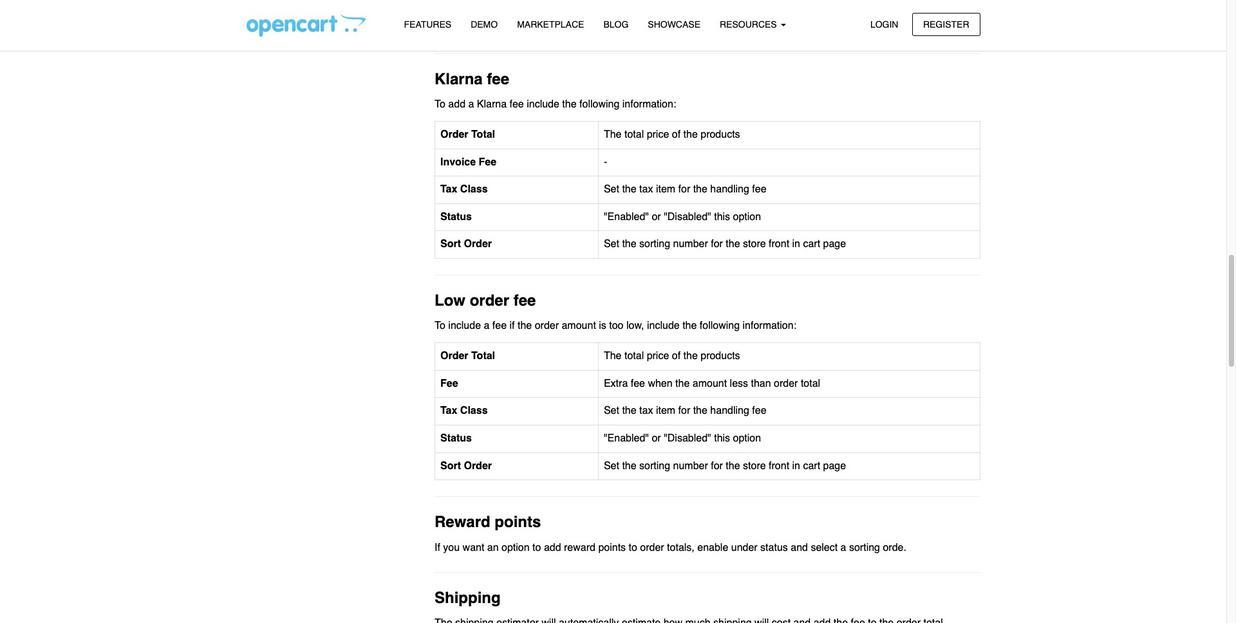 Task type: vqa. For each thing, say whether or not it's contained in the screenshot.


Task type: locate. For each thing, give the bounding box(es) containing it.
0 horizontal spatial following
[[580, 98, 620, 110]]

set the sorting number for the store front in cart page for extra fee when the amount less than order total
[[604, 460, 847, 472]]

order total
[[441, 129, 495, 140], [441, 351, 495, 362]]

to down klarna fee
[[435, 98, 446, 110]]

2 products from the top
[[701, 351, 741, 362]]

price
[[647, 129, 669, 140], [647, 351, 669, 362]]

1 vertical spatial or
[[652, 433, 661, 445]]

cart for extra fee when the amount less than order total
[[804, 460, 821, 472]]

following up -
[[580, 98, 620, 110]]

1 vertical spatial "enabled" or "disabled" this option
[[604, 433, 761, 445]]

the
[[563, 98, 577, 110], [684, 129, 698, 140], [623, 184, 637, 195], [694, 184, 708, 195], [623, 239, 637, 250], [726, 239, 741, 250], [518, 320, 532, 332], [683, 320, 697, 332], [684, 351, 698, 362], [676, 378, 690, 390], [623, 405, 637, 417], [694, 405, 708, 417], [623, 460, 637, 472], [726, 460, 741, 472]]

0 vertical spatial of
[[672, 129, 681, 140]]

total
[[472, 129, 495, 140], [472, 351, 495, 362]]

1 vertical spatial this
[[714, 433, 731, 445]]

2 cart from the top
[[804, 460, 821, 472]]

1 vertical spatial page
[[824, 460, 847, 472]]

1 vertical spatial class
[[460, 405, 488, 417]]

or
[[652, 211, 661, 223], [652, 433, 661, 445]]

"disabled" for extra fee when the amount less than order total
[[664, 433, 712, 445]]

1 of from the top
[[672, 129, 681, 140]]

order right the if
[[535, 320, 559, 332]]

1 the total price of the products from the top
[[604, 129, 741, 140]]

1 horizontal spatial add
[[544, 542, 561, 554]]

2 the total price of the products from the top
[[604, 351, 741, 362]]

0 vertical spatial total
[[625, 129, 644, 140]]

sort up the low
[[441, 239, 461, 250]]

order total for fee
[[441, 351, 495, 362]]

2 class from the top
[[460, 405, 488, 417]]

2 sort from the top
[[441, 460, 461, 472]]

enable
[[698, 542, 729, 554]]

1 vertical spatial tax
[[441, 405, 458, 417]]

1 "disabled" from the top
[[664, 211, 712, 223]]

0 vertical spatial tax class
[[441, 184, 488, 195]]

status for fee
[[441, 433, 472, 445]]

login
[[871, 19, 899, 29]]

klarna down klarna fee
[[477, 98, 507, 110]]

a for add
[[469, 98, 474, 110]]

0 vertical spatial this
[[714, 211, 731, 223]]

add down klarna fee
[[449, 98, 466, 110]]

set
[[604, 184, 620, 195], [604, 239, 620, 250], [604, 405, 620, 417], [604, 460, 620, 472]]

0 vertical spatial add
[[449, 98, 466, 110]]

invoice
[[441, 156, 476, 168]]

sort up the reward
[[441, 460, 461, 472]]

0 vertical spatial item
[[656, 184, 676, 195]]

1 sort from the top
[[441, 239, 461, 250]]

1 item from the top
[[656, 184, 676, 195]]

1 vertical spatial sort order
[[441, 460, 492, 472]]

0 vertical spatial class
[[460, 184, 488, 195]]

tax class for fee
[[441, 405, 488, 417]]

2 status from the top
[[441, 433, 472, 445]]

0 vertical spatial "enabled" or "disabled" this option
[[604, 211, 761, 223]]

2 tax from the top
[[441, 405, 458, 417]]

1 horizontal spatial fee
[[479, 156, 497, 168]]

0 vertical spatial the
[[604, 129, 622, 140]]

products for -
[[701, 129, 741, 140]]

marketplace
[[517, 19, 585, 30]]

0 horizontal spatial to
[[533, 542, 541, 554]]

1 store from the top
[[743, 239, 766, 250]]

2 "enabled" from the top
[[604, 433, 649, 445]]

than
[[751, 378, 771, 390]]

0 vertical spatial page
[[824, 239, 847, 250]]

to
[[435, 98, 446, 110], [435, 320, 446, 332]]

2 tax from the top
[[640, 405, 653, 417]]

order up reward points on the left bottom of page
[[464, 460, 492, 472]]

number
[[674, 239, 708, 250], [674, 460, 708, 472]]

1 horizontal spatial to
[[629, 542, 638, 554]]

set the tax item for the handling fee
[[604, 184, 767, 195], [604, 405, 767, 417]]

to for to include a fee if the order amount is too low, include the following information:
[[435, 320, 446, 332]]

1 vertical spatial status
[[441, 433, 472, 445]]

1 horizontal spatial a
[[484, 320, 490, 332]]

1 class from the top
[[460, 184, 488, 195]]

1 or from the top
[[652, 211, 661, 223]]

1 vertical spatial price
[[647, 351, 669, 362]]

0 horizontal spatial amount
[[562, 320, 596, 332]]

2 vertical spatial sorting
[[850, 542, 881, 554]]

2 item from the top
[[656, 405, 676, 417]]

the up extra
[[604, 351, 622, 362]]

0 horizontal spatial include
[[449, 320, 481, 332]]

1 vertical spatial front
[[769, 460, 790, 472]]

to
[[533, 542, 541, 554], [629, 542, 638, 554]]

this for -
[[714, 211, 731, 223]]

0 horizontal spatial fee
[[441, 378, 458, 390]]

1 vertical spatial to
[[435, 320, 446, 332]]

1 price from the top
[[647, 129, 669, 140]]

1 set the tax item for the handling fee from the top
[[604, 184, 767, 195]]

class
[[460, 184, 488, 195], [460, 405, 488, 417]]

blog link
[[594, 14, 639, 36]]

low,
[[627, 320, 645, 332]]

fee
[[487, 70, 510, 88], [510, 98, 524, 110], [753, 184, 767, 195], [514, 292, 536, 310], [493, 320, 507, 332], [631, 378, 645, 390], [753, 405, 767, 417]]

item
[[656, 184, 676, 195], [656, 405, 676, 417]]

4 set from the top
[[604, 460, 620, 472]]

features
[[404, 19, 452, 30]]

2 of from the top
[[672, 351, 681, 362]]

2 order total from the top
[[441, 351, 495, 362]]

blog
[[604, 19, 629, 30]]

2 total from the top
[[472, 351, 495, 362]]

order left totals,
[[641, 542, 665, 554]]

handling
[[711, 184, 750, 195], [711, 405, 750, 417]]

1 in from the top
[[793, 239, 801, 250]]

0 vertical spatial fee
[[479, 156, 497, 168]]

1 vertical spatial the
[[604, 351, 622, 362]]

order total for invoice fee
[[441, 129, 495, 140]]

order totals - handling fee image
[[435, 0, 981, 37]]

1 vertical spatial cart
[[804, 460, 821, 472]]

1 the from the top
[[604, 129, 622, 140]]

0 vertical spatial information:
[[623, 98, 677, 110]]

include
[[527, 98, 560, 110], [449, 320, 481, 332], [647, 320, 680, 332]]

total for extra fee when the amount less than order total
[[625, 351, 644, 362]]

demo link
[[461, 14, 508, 36]]

2 to from the left
[[629, 542, 638, 554]]

0 vertical spatial "enabled"
[[604, 211, 649, 223]]

1 this from the top
[[714, 211, 731, 223]]

points
[[495, 514, 541, 532], [599, 542, 626, 554]]

sort order up the reward
[[441, 460, 492, 472]]

0 vertical spatial number
[[674, 239, 708, 250]]

the total price of the products
[[604, 129, 741, 140], [604, 351, 741, 362]]

0 vertical spatial tax
[[640, 184, 653, 195]]

0 vertical spatial set the tax item for the handling fee
[[604, 184, 767, 195]]

1 vertical spatial sorting
[[640, 460, 671, 472]]

if you want an option to add reward points to order totals, enable under status and select a sorting orde.
[[435, 542, 907, 554]]

0 vertical spatial points
[[495, 514, 541, 532]]

tax class
[[441, 184, 488, 195], [441, 405, 488, 417]]

amount
[[562, 320, 596, 332], [693, 378, 727, 390]]

a
[[469, 98, 474, 110], [484, 320, 490, 332], [841, 542, 847, 554]]

number for -
[[674, 239, 708, 250]]

set the sorting number for the store front in cart page
[[604, 239, 847, 250], [604, 460, 847, 472]]

front for -
[[769, 239, 790, 250]]

1 to from the top
[[435, 98, 446, 110]]

a down low order fee
[[484, 320, 490, 332]]

0 vertical spatial the total price of the products
[[604, 129, 741, 140]]

1 products from the top
[[701, 129, 741, 140]]

order
[[470, 292, 510, 310], [535, 320, 559, 332], [774, 378, 798, 390], [641, 542, 665, 554]]

in for extra fee when the amount less than order total
[[793, 460, 801, 472]]

price for -
[[647, 129, 669, 140]]

total for fee
[[472, 351, 495, 362]]

0 vertical spatial sort
[[441, 239, 461, 250]]

2 this from the top
[[714, 433, 731, 445]]

0 vertical spatial set the sorting number for the store front in cart page
[[604, 239, 847, 250]]

1 total from the top
[[472, 129, 495, 140]]

order total down low order fee
[[441, 351, 495, 362]]

0 vertical spatial in
[[793, 239, 801, 250]]

following
[[580, 98, 620, 110], [700, 320, 740, 332]]

1 vertical spatial a
[[484, 320, 490, 332]]

2 sort order from the top
[[441, 460, 492, 472]]

0 vertical spatial store
[[743, 239, 766, 250]]

following up extra fee when the amount less than order total
[[700, 320, 740, 332]]

2 front from the top
[[769, 460, 790, 472]]

1 vertical spatial points
[[599, 542, 626, 554]]

1 tax from the top
[[441, 184, 458, 195]]

0 vertical spatial total
[[472, 129, 495, 140]]

amount left is in the bottom left of the page
[[562, 320, 596, 332]]

2 price from the top
[[647, 351, 669, 362]]

1 "enabled" or "disabled" this option from the top
[[604, 211, 761, 223]]

1 "enabled" from the top
[[604, 211, 649, 223]]

sort
[[441, 239, 461, 250], [441, 460, 461, 472]]

2 the from the top
[[604, 351, 622, 362]]

sort order up the low
[[441, 239, 492, 250]]

points up an
[[495, 514, 541, 532]]

1 vertical spatial tax
[[640, 405, 653, 417]]

total
[[625, 129, 644, 140], [625, 351, 644, 362], [801, 378, 821, 390]]

points right reward
[[599, 542, 626, 554]]

"disabled"
[[664, 211, 712, 223], [664, 433, 712, 445]]

1 handling from the top
[[711, 184, 750, 195]]

1 vertical spatial amount
[[693, 378, 727, 390]]

2 page from the top
[[824, 460, 847, 472]]

the
[[604, 129, 622, 140], [604, 351, 622, 362]]

store for extra fee when the amount less than order total
[[743, 460, 766, 472]]

2 handling from the top
[[711, 405, 750, 417]]

1 tax from the top
[[640, 184, 653, 195]]

resources
[[720, 19, 780, 30]]

1 vertical spatial handling
[[711, 405, 750, 417]]

1 set the sorting number for the store front in cart page from the top
[[604, 239, 847, 250]]

1 vertical spatial item
[[656, 405, 676, 417]]

0 vertical spatial option
[[733, 211, 761, 223]]

cart
[[804, 239, 821, 250], [804, 460, 821, 472]]

1 front from the top
[[769, 239, 790, 250]]

0 vertical spatial "disabled"
[[664, 211, 712, 223]]

1 number from the top
[[674, 239, 708, 250]]

front
[[769, 239, 790, 250], [769, 460, 790, 472]]

"enabled"
[[604, 211, 649, 223], [604, 433, 649, 445]]

0 vertical spatial cart
[[804, 239, 821, 250]]

amount left 'less'
[[693, 378, 727, 390]]

store
[[743, 239, 766, 250], [743, 460, 766, 472]]

0 vertical spatial klarna
[[435, 70, 483, 88]]

price for extra fee when the amount less than order total
[[647, 351, 669, 362]]

the up -
[[604, 129, 622, 140]]

tax for invoice fee
[[441, 184, 458, 195]]

2 "enabled" or "disabled" this option from the top
[[604, 433, 761, 445]]

page for -
[[824, 239, 847, 250]]

page
[[824, 239, 847, 250], [824, 460, 847, 472]]

a for include
[[484, 320, 490, 332]]

1 cart from the top
[[804, 239, 821, 250]]

1 vertical spatial information:
[[743, 320, 797, 332]]

0 vertical spatial order total
[[441, 129, 495, 140]]

2 number from the top
[[674, 460, 708, 472]]

klarna
[[435, 70, 483, 88], [477, 98, 507, 110]]

tax
[[441, 184, 458, 195], [441, 405, 458, 417]]

2 set the sorting number for the store front in cart page from the top
[[604, 460, 847, 472]]

cart for -
[[804, 239, 821, 250]]

0 vertical spatial front
[[769, 239, 790, 250]]

total up invoice fee
[[472, 129, 495, 140]]

sort order
[[441, 239, 492, 250], [441, 460, 492, 472]]

1 vertical spatial the total price of the products
[[604, 351, 741, 362]]

0 vertical spatial a
[[469, 98, 474, 110]]

1 vertical spatial option
[[733, 433, 761, 445]]

"enabled" or "disabled" this option
[[604, 211, 761, 223], [604, 433, 761, 445]]

1 tax class from the top
[[441, 184, 488, 195]]

want
[[463, 542, 485, 554]]

products
[[701, 129, 741, 140], [701, 351, 741, 362]]

showcase
[[648, 19, 701, 30]]

2 or from the top
[[652, 433, 661, 445]]

klarna down demo link
[[435, 70, 483, 88]]

1 vertical spatial set the tax item for the handling fee
[[604, 405, 767, 417]]

1 horizontal spatial following
[[700, 320, 740, 332]]

a down klarna fee
[[469, 98, 474, 110]]

sorting
[[640, 239, 671, 250], [640, 460, 671, 472], [850, 542, 881, 554]]

total down low order fee
[[472, 351, 495, 362]]

0 vertical spatial products
[[701, 129, 741, 140]]

the for extra fee when the amount less than order total
[[604, 351, 622, 362]]

1 vertical spatial "enabled"
[[604, 433, 649, 445]]

2 set the tax item for the handling fee from the top
[[604, 405, 767, 417]]

order
[[441, 129, 469, 140], [464, 239, 492, 250], [441, 351, 469, 362], [464, 460, 492, 472]]

low order fee
[[435, 292, 536, 310]]

"enabled" down extra
[[604, 433, 649, 445]]

0 vertical spatial or
[[652, 211, 661, 223]]

1 page from the top
[[824, 239, 847, 250]]

0 vertical spatial handling
[[711, 184, 750, 195]]

fee
[[479, 156, 497, 168], [441, 378, 458, 390]]

front for extra fee when the amount less than order total
[[769, 460, 790, 472]]

1 vertical spatial total
[[472, 351, 495, 362]]

0 vertical spatial to
[[435, 98, 446, 110]]

to left totals,
[[629, 542, 638, 554]]

1 sort order from the top
[[441, 239, 492, 250]]

status
[[761, 542, 788, 554]]

to add a klarna fee include the following information:
[[435, 98, 677, 110]]

0 horizontal spatial a
[[469, 98, 474, 110]]

2 in from the top
[[793, 460, 801, 472]]

to include a fee if the order amount is too low, include the following information:
[[435, 320, 797, 332]]

information:
[[623, 98, 677, 110], [743, 320, 797, 332]]

status
[[441, 211, 472, 223], [441, 433, 472, 445]]

tax
[[640, 184, 653, 195], [640, 405, 653, 417]]

1 vertical spatial of
[[672, 351, 681, 362]]

"enabled" or "disabled" this option for extra fee when the amount less than order total
[[604, 433, 761, 445]]

to left reward
[[533, 542, 541, 554]]

or for -
[[652, 211, 661, 223]]

or for extra fee when the amount less than order total
[[652, 433, 661, 445]]

1 status from the top
[[441, 211, 472, 223]]

a right select on the right of the page
[[841, 542, 847, 554]]

add left reward
[[544, 542, 561, 554]]

2 store from the top
[[743, 460, 766, 472]]

0 vertical spatial tax
[[441, 184, 458, 195]]

add
[[449, 98, 466, 110], [544, 542, 561, 554]]

1 order total from the top
[[441, 129, 495, 140]]

totals,
[[667, 542, 695, 554]]

order down the low
[[441, 351, 469, 362]]

1 vertical spatial store
[[743, 460, 766, 472]]

0 vertical spatial sorting
[[640, 239, 671, 250]]

0 vertical spatial sort order
[[441, 239, 492, 250]]

handling for extra fee when the amount less than order total
[[711, 405, 750, 417]]

of
[[672, 129, 681, 140], [672, 351, 681, 362]]

2 tax class from the top
[[441, 405, 488, 417]]

select
[[811, 542, 838, 554]]

2 to from the top
[[435, 320, 446, 332]]

1 vertical spatial sort
[[441, 460, 461, 472]]

1 vertical spatial tax class
[[441, 405, 488, 417]]

2 "disabled" from the top
[[664, 433, 712, 445]]

in
[[793, 239, 801, 250], [793, 460, 801, 472]]

1 vertical spatial number
[[674, 460, 708, 472]]

0 vertical spatial status
[[441, 211, 472, 223]]

"enabled" down -
[[604, 211, 649, 223]]

order total up invoice fee
[[441, 129, 495, 140]]

to down the low
[[435, 320, 446, 332]]

extra
[[604, 378, 628, 390]]

1 vertical spatial "disabled"
[[664, 433, 712, 445]]

this
[[714, 211, 731, 223], [714, 433, 731, 445]]

for
[[679, 184, 691, 195], [711, 239, 723, 250], [679, 405, 691, 417], [711, 460, 723, 472]]

1 vertical spatial in
[[793, 460, 801, 472]]

1 vertical spatial order total
[[441, 351, 495, 362]]

extra fee when the amount less than order total
[[604, 378, 821, 390]]

option
[[733, 211, 761, 223], [733, 433, 761, 445], [502, 542, 530, 554]]

1 horizontal spatial include
[[527, 98, 560, 110]]

class for fee
[[460, 405, 488, 417]]

option for extra fee when the amount less than order total
[[733, 433, 761, 445]]

demo
[[471, 19, 498, 30]]

orde.
[[883, 542, 907, 554]]

1 horizontal spatial information:
[[743, 320, 797, 332]]

0 vertical spatial price
[[647, 129, 669, 140]]



Task type: describe. For each thing, give the bounding box(es) containing it.
number for extra fee when the amount less than order total
[[674, 460, 708, 472]]

sort for fee
[[441, 460, 461, 472]]

status for invoice fee
[[441, 211, 472, 223]]

register
[[924, 19, 970, 29]]

handling for -
[[711, 184, 750, 195]]

0 vertical spatial amount
[[562, 320, 596, 332]]

total for invoice fee
[[472, 129, 495, 140]]

1 horizontal spatial amount
[[693, 378, 727, 390]]

2 vertical spatial total
[[801, 378, 821, 390]]

of for extra fee when the amount less than order total
[[672, 351, 681, 362]]

klarna fee
[[435, 70, 510, 88]]

item for -
[[656, 184, 676, 195]]

"enabled" for -
[[604, 211, 649, 223]]

login link
[[860, 13, 910, 36]]

an
[[488, 542, 499, 554]]

invoice fee
[[441, 156, 497, 168]]

this for extra fee when the amount less than order total
[[714, 433, 731, 445]]

and
[[791, 542, 808, 554]]

reward points
[[435, 514, 541, 532]]

features link
[[395, 14, 461, 36]]

in for -
[[793, 239, 801, 250]]

1 vertical spatial following
[[700, 320, 740, 332]]

you
[[443, 542, 460, 554]]

1 vertical spatial add
[[544, 542, 561, 554]]

shipping
[[435, 590, 501, 608]]

1 to from the left
[[533, 542, 541, 554]]

tax class for invoice fee
[[441, 184, 488, 195]]

total for -
[[625, 129, 644, 140]]

order right the low
[[470, 292, 510, 310]]

sort order for invoice fee
[[441, 239, 492, 250]]

the total price of the products for extra fee when the amount less than order total
[[604, 351, 741, 362]]

if
[[435, 542, 441, 554]]

class for invoice fee
[[460, 184, 488, 195]]

reward
[[435, 514, 491, 532]]

tax for fee
[[441, 405, 458, 417]]

-
[[604, 156, 608, 168]]

page for extra fee when the amount less than order total
[[824, 460, 847, 472]]

3 set from the top
[[604, 405, 620, 417]]

to for to add a klarna fee include the following information:
[[435, 98, 446, 110]]

sort for invoice fee
[[441, 239, 461, 250]]

order up "invoice"
[[441, 129, 469, 140]]

products for extra fee when the amount less than order total
[[701, 351, 741, 362]]

2 vertical spatial a
[[841, 542, 847, 554]]

register link
[[913, 13, 981, 36]]

too
[[610, 320, 624, 332]]

2 horizontal spatial include
[[647, 320, 680, 332]]

sorting for extra fee when the amount less than order total
[[640, 460, 671, 472]]

is
[[599, 320, 607, 332]]

showcase link
[[639, 14, 711, 36]]

2 vertical spatial option
[[502, 542, 530, 554]]

0 horizontal spatial information:
[[623, 98, 677, 110]]

item for extra fee when the amount less than order total
[[656, 405, 676, 417]]

less
[[730, 378, 749, 390]]

the total price of the products for -
[[604, 129, 741, 140]]

opencart - open source shopping cart solution image
[[246, 14, 366, 37]]

1 set from the top
[[604, 184, 620, 195]]

if
[[510, 320, 515, 332]]

1 horizontal spatial points
[[599, 542, 626, 554]]

sorting for -
[[640, 239, 671, 250]]

when
[[648, 378, 673, 390]]

under
[[732, 542, 758, 554]]

set the tax item for the handling fee for -
[[604, 184, 767, 195]]

store for -
[[743, 239, 766, 250]]

option for -
[[733, 211, 761, 223]]

set the sorting number for the store front in cart page for -
[[604, 239, 847, 250]]

"disabled" for -
[[664, 211, 712, 223]]

order right "than"
[[774, 378, 798, 390]]

set the tax item for the handling fee for extra fee when the amount less than order total
[[604, 405, 767, 417]]

marketplace link
[[508, 14, 594, 36]]

the for -
[[604, 129, 622, 140]]

0 horizontal spatial add
[[449, 98, 466, 110]]

"enabled" or "disabled" this option for -
[[604, 211, 761, 223]]

reward
[[564, 542, 596, 554]]

sort order for fee
[[441, 460, 492, 472]]

tax for extra fee when the amount less than order total
[[640, 405, 653, 417]]

"enabled" for extra fee when the amount less than order total
[[604, 433, 649, 445]]

1 vertical spatial fee
[[441, 378, 458, 390]]

tax for -
[[640, 184, 653, 195]]

of for -
[[672, 129, 681, 140]]

1 vertical spatial klarna
[[477, 98, 507, 110]]

2 set from the top
[[604, 239, 620, 250]]

resources link
[[711, 14, 796, 36]]

order up low order fee
[[464, 239, 492, 250]]

0 vertical spatial following
[[580, 98, 620, 110]]

low
[[435, 292, 466, 310]]



